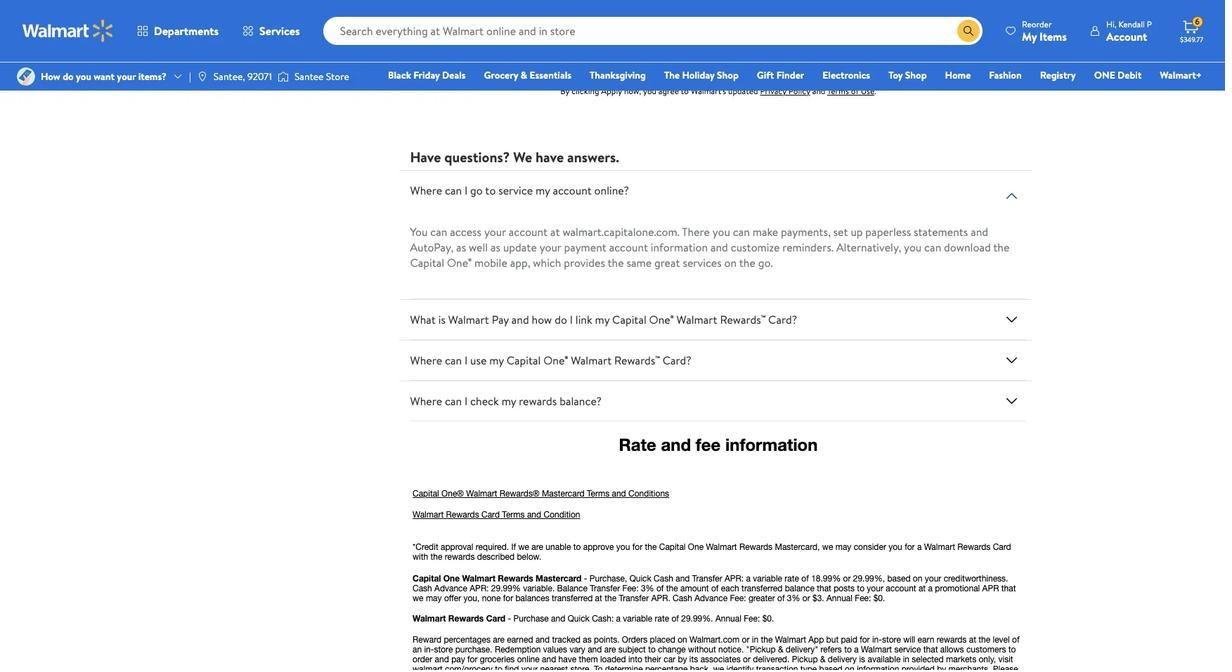 Task type: describe. For each thing, give the bounding box(es) containing it.
1 horizontal spatial do
[[555, 312, 567, 328]]

check
[[470, 394, 499, 409]]

items?
[[138, 70, 167, 84]]

access
[[450, 224, 482, 240]]

reminders.
[[782, 240, 834, 255]]

balance?
[[560, 394, 602, 409]]

thanksgiving
[[590, 68, 646, 82]]

go.
[[758, 255, 773, 271]]

gift finder
[[757, 68, 804, 82]]

0 horizontal spatial the
[[608, 255, 624, 271]]

shop inside "link"
[[905, 68, 927, 82]]

my right check
[[502, 394, 516, 409]]

have
[[410, 148, 441, 167]]

how
[[532, 312, 552, 328]]

go
[[470, 183, 483, 198]]

can for where can i check my rewards balance?
[[445, 394, 462, 409]]

0 horizontal spatial walmart
[[448, 312, 489, 328]]

grocery & essentials link
[[478, 67, 578, 83]]

toy shop
[[889, 68, 927, 82]]

1 horizontal spatial your
[[484, 224, 506, 240]]

walmart+ link
[[1154, 67, 1208, 83]]

1 horizontal spatial and
[[711, 240, 728, 255]]

same
[[627, 255, 652, 271]]

1 vertical spatial card?
[[663, 353, 691, 368]]

one debit link
[[1088, 67, 1148, 83]]

can for where can i go to service my account online?
[[445, 183, 462, 198]]

electronics link
[[816, 67, 877, 83]]

toy
[[889, 68, 903, 82]]

reorder
[[1022, 18, 1052, 30]]

to
[[485, 183, 496, 198]]

santee,
[[214, 70, 245, 84]]

questions?
[[444, 148, 510, 167]]

walmart.capitalone.com.
[[563, 224, 680, 240]]

2 as from the left
[[491, 240, 500, 255]]

where can i use my capital one® walmart rewards™ card?
[[410, 353, 691, 368]]

what
[[410, 312, 436, 328]]

payments,
[[781, 224, 831, 240]]

gift finder link
[[751, 67, 811, 83]]

black
[[388, 68, 411, 82]]

 image for santee store
[[278, 70, 289, 84]]

holiday
[[682, 68, 715, 82]]

essentials
[[530, 68, 571, 82]]

grocery & essentials
[[484, 68, 571, 82]]

registry link
[[1034, 67, 1082, 83]]

&
[[521, 68, 527, 82]]

my right "link"
[[595, 312, 610, 328]]

alternatively,
[[836, 240, 901, 255]]

the
[[664, 68, 680, 82]]

is
[[438, 312, 446, 328]]

debit
[[1118, 68, 1142, 82]]

walmart+
[[1160, 68, 1202, 82]]

the holiday shop link
[[658, 67, 745, 83]]

santee store
[[294, 70, 349, 84]]

6
[[1195, 16, 1200, 28]]

where can i go to service my account online? image
[[1003, 188, 1020, 205]]

search icon image
[[963, 25, 974, 37]]

departments
[[154, 23, 219, 39]]

2 horizontal spatial account
[[609, 240, 648, 255]]

update
[[503, 240, 537, 255]]

1 horizontal spatial card?
[[768, 312, 797, 328]]

0 horizontal spatial rewards™
[[614, 353, 660, 368]]

provides
[[564, 255, 605, 271]]

can left "make"
[[733, 224, 750, 240]]

home link
[[939, 67, 977, 83]]

friday
[[413, 68, 440, 82]]

what is walmart pay and how do i link my capital one® walmart rewards™ card?
[[410, 312, 797, 328]]

0 horizontal spatial do
[[63, 70, 74, 84]]

answers.
[[567, 148, 619, 167]]

0 horizontal spatial and
[[512, 312, 529, 328]]

6 $349.77
[[1180, 16, 1203, 44]]

well
[[469, 240, 488, 255]]

2 horizontal spatial one®
[[649, 312, 674, 328]]

registry
[[1040, 68, 1076, 82]]

$349.77
[[1180, 34, 1203, 44]]

can left download
[[924, 240, 941, 255]]

download
[[944, 240, 991, 255]]

deals
[[442, 68, 466, 82]]

electronics
[[823, 68, 870, 82]]

want
[[94, 70, 115, 84]]

my right use
[[489, 353, 504, 368]]

where for where can i use my capital one® walmart rewards™ card?
[[410, 353, 442, 368]]

you
[[410, 224, 428, 240]]

there
[[682, 224, 710, 240]]

pay
[[492, 312, 509, 328]]

Search search field
[[323, 17, 983, 45]]

|
[[189, 70, 191, 84]]

grocery
[[484, 68, 518, 82]]

have
[[536, 148, 564, 167]]

information
[[651, 240, 708, 255]]

black friday deals link
[[382, 67, 472, 83]]

at
[[550, 224, 560, 240]]

use
[[470, 353, 487, 368]]

2 horizontal spatial you
[[904, 240, 922, 255]]



Task type: vqa. For each thing, say whether or not it's contained in the screenshot.
Purchase
no



Task type: locate. For each thing, give the bounding box(es) containing it.
1 horizontal spatial  image
[[278, 70, 289, 84]]

santee, 92071
[[214, 70, 272, 84]]

one debit
[[1094, 68, 1142, 82]]

card?
[[768, 312, 797, 328], [663, 353, 691, 368]]

great
[[654, 255, 680, 271]]

where down have
[[410, 183, 442, 198]]

departments button
[[125, 14, 231, 48]]

i left "link"
[[570, 312, 573, 328]]

fashion
[[989, 68, 1022, 82]]

my
[[1022, 28, 1037, 44]]

hi,
[[1106, 18, 1117, 30]]

92071
[[247, 70, 272, 84]]

account down answers.
[[553, 183, 592, 198]]

0 vertical spatial card?
[[768, 312, 797, 328]]

capital down the you
[[410, 255, 444, 271]]

2 horizontal spatial your
[[540, 240, 561, 255]]

 image
[[278, 70, 289, 84], [197, 71, 208, 82]]

capital right "link"
[[612, 312, 646, 328]]

my
[[535, 183, 550, 198], [595, 312, 610, 328], [489, 353, 504, 368], [502, 394, 516, 409]]

and
[[971, 224, 988, 240], [711, 240, 728, 255], [512, 312, 529, 328]]

1 horizontal spatial the
[[739, 255, 755, 271]]

thanksgiving link
[[583, 67, 652, 83]]

1 where from the top
[[410, 183, 442, 198]]

capital up the rewards
[[507, 353, 541, 368]]

you left want
[[76, 70, 91, 84]]

1 vertical spatial one®
[[649, 312, 674, 328]]

 image right |
[[197, 71, 208, 82]]

1 horizontal spatial as
[[491, 240, 500, 255]]

account
[[1106, 28, 1147, 44]]

the left same
[[608, 255, 624, 271]]

gift
[[757, 68, 774, 82]]

service
[[498, 183, 533, 198]]

 image right "92071"
[[278, 70, 289, 84]]

store
[[326, 70, 349, 84]]

the holiday shop
[[664, 68, 739, 82]]

how do you want your items?
[[41, 70, 167, 84]]

do right how
[[555, 312, 567, 328]]

one
[[1094, 68, 1115, 82]]

2 horizontal spatial the
[[993, 240, 1010, 255]]

i for capital
[[465, 353, 468, 368]]

0 vertical spatial do
[[63, 70, 74, 84]]

home
[[945, 68, 971, 82]]

i left go
[[465, 183, 468, 198]]

where left check
[[410, 394, 442, 409]]

where for where can i go to service my account online?
[[410, 183, 442, 198]]

we
[[513, 148, 532, 167]]

2 vertical spatial where
[[410, 394, 442, 409]]

0 horizontal spatial card?
[[663, 353, 691, 368]]

shop right toy
[[905, 68, 927, 82]]

link
[[576, 312, 592, 328]]

2 horizontal spatial capital
[[612, 312, 646, 328]]

 image for santee, 92071
[[197, 71, 208, 82]]

you right there
[[712, 224, 730, 240]]

can left check
[[445, 394, 462, 409]]

your
[[117, 70, 136, 84], [484, 224, 506, 240], [540, 240, 561, 255]]

items
[[1040, 28, 1067, 44]]

you right alternatively,
[[904, 240, 922, 255]]

0 vertical spatial rewards™
[[720, 312, 766, 328]]

0 horizontal spatial as
[[456, 240, 466, 255]]

2 shop from the left
[[905, 68, 927, 82]]

one® down how
[[543, 353, 568, 368]]

services
[[259, 23, 300, 39]]

account
[[553, 183, 592, 198], [509, 224, 548, 240], [609, 240, 648, 255]]

santee
[[294, 70, 324, 84]]

shop
[[717, 68, 739, 82], [905, 68, 927, 82]]

account left great
[[609, 240, 648, 255]]

0 vertical spatial where
[[410, 183, 442, 198]]

walmart down services
[[677, 312, 717, 328]]

make
[[753, 224, 778, 240]]

rewards™ down the on
[[720, 312, 766, 328]]

and right pay
[[512, 312, 529, 328]]

reorder my items
[[1022, 18, 1067, 44]]

do right 'how'
[[63, 70, 74, 84]]

as right well
[[491, 240, 500, 255]]

where down what
[[410, 353, 442, 368]]

where can i use my capital one® walmart rewards™ card? image
[[1003, 352, 1020, 369]]

rewards
[[519, 394, 557, 409]]

i left check
[[465, 394, 468, 409]]

one®
[[447, 255, 472, 271], [649, 312, 674, 328], [543, 353, 568, 368]]

can
[[445, 183, 462, 198], [430, 224, 447, 240], [733, 224, 750, 240], [924, 240, 941, 255], [445, 353, 462, 368], [445, 394, 462, 409]]

i left use
[[465, 353, 468, 368]]

0 horizontal spatial your
[[117, 70, 136, 84]]

1 as from the left
[[456, 240, 466, 255]]

and right there
[[711, 240, 728, 255]]

fashion link
[[983, 67, 1028, 83]]

you can access your account at walmart.capitalone.com. there you can make payments, set up paperless statements and autopay, as well as update your payment account information and customize reminders. alternatively, you can download the capital one® mobile app, which provides the same great services on the go.
[[410, 224, 1010, 271]]

hi, kendall p account
[[1106, 18, 1152, 44]]

account left 'at'
[[509, 224, 548, 240]]

where for where can i check my rewards balance?
[[410, 394, 442, 409]]

1 horizontal spatial you
[[712, 224, 730, 240]]

where can i check my rewards balance? image
[[1003, 393, 1020, 410]]

2 vertical spatial one®
[[543, 353, 568, 368]]

my right the service
[[535, 183, 550, 198]]

1 horizontal spatial account
[[553, 183, 592, 198]]

walmart down "link"
[[571, 353, 612, 368]]

1 horizontal spatial shop
[[905, 68, 927, 82]]

2 where from the top
[[410, 353, 442, 368]]

0 vertical spatial one®
[[447, 255, 472, 271]]

finder
[[776, 68, 804, 82]]

one® down great
[[649, 312, 674, 328]]

1 shop from the left
[[717, 68, 739, 82]]

1 horizontal spatial walmart
[[571, 353, 612, 368]]

1 horizontal spatial rewards™
[[720, 312, 766, 328]]

capital inside you can access your account at walmart.capitalone.com. there you can make payments, set up paperless statements and autopay, as well as update your payment account information and customize reminders. alternatively, you can download the capital one® mobile app, which provides the same great services on the go.
[[410, 255, 444, 271]]

the
[[993, 240, 1010, 255], [608, 255, 624, 271], [739, 255, 755, 271]]

shop right holiday
[[717, 68, 739, 82]]

i for service
[[465, 183, 468, 198]]

walmart right is
[[448, 312, 489, 328]]

can for you can access your account at walmart.capitalone.com. there you can make payments, set up paperless statements and autopay, as well as update your payment account information and customize reminders. alternatively, you can download the capital one® mobile app, which provides the same great services on the go.
[[430, 224, 447, 240]]

services
[[683, 255, 722, 271]]

the right download
[[993, 240, 1010, 255]]

1 horizontal spatial one®
[[543, 353, 568, 368]]

your right want
[[117, 70, 136, 84]]

3 where from the top
[[410, 394, 442, 409]]

0 horizontal spatial capital
[[410, 255, 444, 271]]

0 horizontal spatial account
[[509, 224, 548, 240]]

statements
[[914, 224, 968, 240]]

0 vertical spatial capital
[[410, 255, 444, 271]]

one® left mobile
[[447, 255, 472, 271]]

your right update
[[540, 240, 561, 255]]

and right statements
[[971, 224, 988, 240]]

i for rewards
[[465, 394, 468, 409]]

i
[[465, 183, 468, 198], [570, 312, 573, 328], [465, 353, 468, 368], [465, 394, 468, 409]]

can left go
[[445, 183, 462, 198]]

where can i check my rewards balance?
[[410, 394, 602, 409]]

1 vertical spatial where
[[410, 353, 442, 368]]

1 horizontal spatial capital
[[507, 353, 541, 368]]

1 vertical spatial capital
[[612, 312, 646, 328]]

as
[[456, 240, 466, 255], [491, 240, 500, 255]]

paperless
[[865, 224, 911, 240]]

as left well
[[456, 240, 466, 255]]

customize
[[731, 240, 780, 255]]

walmart image
[[22, 20, 114, 42]]

how
[[41, 70, 60, 84]]

0 horizontal spatial shop
[[717, 68, 739, 82]]

2 vertical spatial capital
[[507, 353, 541, 368]]

what is walmart pay and how do i link my capital one® walmart rewards™ card? image
[[1003, 311, 1020, 328]]

0 horizontal spatial  image
[[197, 71, 208, 82]]

the right the on
[[739, 255, 755, 271]]

0 horizontal spatial you
[[76, 70, 91, 84]]

1 vertical spatial rewards™
[[614, 353, 660, 368]]

you
[[76, 70, 91, 84], [712, 224, 730, 240], [904, 240, 922, 255]]

on
[[724, 255, 737, 271]]

services button
[[231, 14, 312, 48]]

 image
[[17, 67, 35, 86]]

can for where can i use my capital one® walmart rewards™ card?
[[445, 353, 462, 368]]

rewards™ down what is walmart pay and how do i link my capital one® walmart rewards™ card?
[[614, 353, 660, 368]]

toy shop link
[[882, 67, 933, 83]]

up
[[851, 224, 863, 240]]

Walmart Site-Wide search field
[[323, 17, 983, 45]]

p
[[1147, 18, 1152, 30]]

one® inside you can access your account at walmart.capitalone.com. there you can make payments, set up paperless statements and autopay, as well as update your payment account information and customize reminders. alternatively, you can download the capital one® mobile app, which provides the same great services on the go.
[[447, 255, 472, 271]]

black friday deals
[[388, 68, 466, 82]]

mobile
[[474, 255, 507, 271]]

can left use
[[445, 353, 462, 368]]

capital
[[410, 255, 444, 271], [612, 312, 646, 328], [507, 353, 541, 368]]

do
[[63, 70, 74, 84], [555, 312, 567, 328]]

set
[[833, 224, 848, 240]]

1 vertical spatial do
[[555, 312, 567, 328]]

2 horizontal spatial walmart
[[677, 312, 717, 328]]

your right access
[[484, 224, 506, 240]]

rewards™
[[720, 312, 766, 328], [614, 353, 660, 368]]

kendall
[[1119, 18, 1145, 30]]

0 horizontal spatial one®
[[447, 255, 472, 271]]

online?
[[594, 183, 629, 198]]

2 horizontal spatial and
[[971, 224, 988, 240]]

can right the you
[[430, 224, 447, 240]]

which
[[533, 255, 561, 271]]

app,
[[510, 255, 530, 271]]



